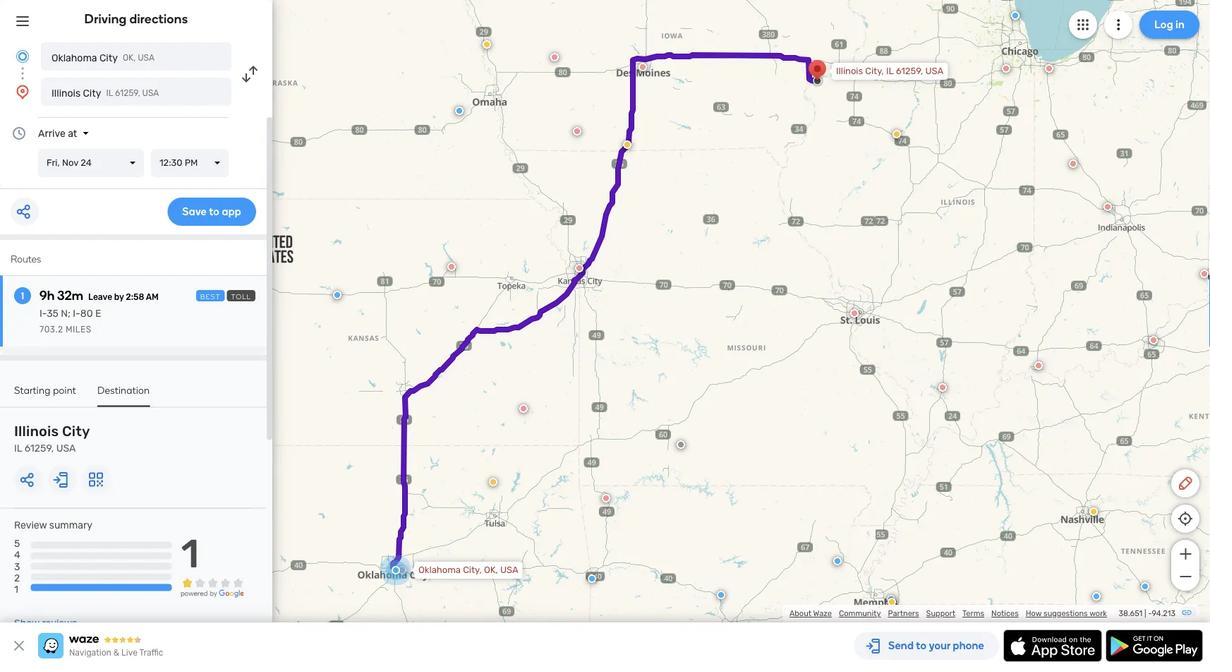 Task type: locate. For each thing, give the bounding box(es) containing it.
traffic
[[139, 648, 163, 658]]

2 vertical spatial il
[[14, 443, 22, 454]]

fri, nov 24
[[47, 157, 92, 168]]

1 vertical spatial city,
[[463, 565, 482, 576]]

location image
[[14, 83, 31, 100]]

starting
[[14, 384, 51, 396]]

n;
[[61, 308, 71, 320]]

0 vertical spatial police image
[[588, 575, 597, 583]]

at
[[68, 127, 77, 139]]

2 vertical spatial illinois
[[14, 423, 59, 440]]

i-
[[40, 308, 47, 320], [73, 308, 80, 320]]

how suggestions work link
[[1027, 609, 1108, 619]]

show
[[14, 618, 40, 630]]

0 vertical spatial oklahoma
[[52, 52, 97, 64]]

12:30
[[160, 157, 183, 168]]

ok, for city
[[123, 53, 136, 63]]

navigation & live traffic
[[69, 648, 163, 658]]

illinois
[[837, 66, 864, 77], [52, 87, 81, 99], [14, 423, 59, 440]]

0 horizontal spatial i-
[[40, 308, 47, 320]]

0 horizontal spatial police image
[[588, 575, 597, 583]]

by
[[114, 292, 124, 302]]

1 horizontal spatial city,
[[866, 66, 885, 77]]

2
[[14, 572, 20, 584]]

oklahoma
[[52, 52, 97, 64], [419, 565, 461, 576]]

leave
[[88, 292, 112, 302]]

oklahoma for city
[[52, 52, 97, 64]]

city down driving at the left of page
[[100, 52, 118, 64]]

suggestions
[[1044, 609, 1089, 619]]

0 horizontal spatial ok,
[[123, 53, 136, 63]]

illinois city il 61259, usa down the oklahoma city ok, usa
[[52, 87, 159, 99]]

ok, inside the oklahoma city ok, usa
[[123, 53, 136, 63]]

illinois city il 61259, usa
[[52, 87, 159, 99], [14, 423, 90, 454]]

703.2
[[40, 325, 63, 335]]

destination
[[97, 384, 150, 396]]

5
[[14, 538, 20, 550]]

1 horizontal spatial ok,
[[484, 565, 498, 576]]

city down the oklahoma city ok, usa
[[83, 87, 101, 99]]

best
[[200, 292, 221, 301]]

city down point
[[62, 423, 90, 440]]

2 vertical spatial 61259,
[[25, 443, 54, 454]]

live
[[121, 648, 138, 658]]

pencil image
[[1178, 475, 1195, 492]]

0 horizontal spatial city,
[[463, 565, 482, 576]]

community link
[[840, 609, 882, 619]]

1
[[21, 290, 24, 302], [181, 530, 199, 577], [14, 584, 18, 595]]

hazard image
[[483, 40, 491, 49], [489, 478, 498, 487], [888, 598, 897, 607]]

0 horizontal spatial hazard image
[[623, 141, 632, 149]]

1 horizontal spatial hazard image
[[893, 130, 902, 138]]

police image
[[1012, 11, 1020, 20], [455, 107, 464, 115], [333, 291, 342, 299], [834, 557, 842, 566], [1142, 583, 1150, 591], [717, 591, 726, 599], [1093, 592, 1102, 601]]

about waze link
[[790, 609, 832, 619]]

community
[[840, 609, 882, 619]]

2 i- from the left
[[73, 308, 80, 320]]

starting point button
[[14, 384, 76, 406]]

0 vertical spatial illinois
[[837, 66, 864, 77]]

2 horizontal spatial il
[[887, 66, 894, 77]]

usa
[[138, 53, 155, 63], [926, 66, 944, 77], [142, 88, 159, 98], [56, 443, 76, 454], [501, 565, 519, 576]]

1 vertical spatial ok,
[[484, 565, 498, 576]]

zoom out image
[[1177, 568, 1195, 585]]

2 vertical spatial hazard image
[[888, 598, 897, 607]]

arrive at
[[38, 127, 77, 139]]

1 horizontal spatial police image
[[888, 595, 896, 604]]

road closed image
[[573, 127, 582, 136], [575, 264, 584, 273], [1150, 336, 1159, 345], [939, 383, 948, 392], [520, 405, 528, 413], [398, 566, 407, 575]]

|
[[1145, 609, 1147, 619]]

link image
[[1182, 607, 1193, 619]]

terms link
[[963, 609, 985, 619]]

1 vertical spatial 1
[[181, 530, 199, 577]]

32m
[[57, 288, 83, 303]]

how
[[1027, 609, 1042, 619]]

police image
[[588, 575, 597, 583], [888, 595, 896, 604]]

9h 32m leave by 2:58 am
[[40, 288, 159, 303]]

e
[[95, 308, 101, 320]]

12:30 pm
[[160, 157, 198, 168]]

fri,
[[47, 157, 60, 168]]

2 vertical spatial city
[[62, 423, 90, 440]]

oklahoma city, ok, usa
[[419, 565, 519, 576]]

road closed image
[[551, 53, 559, 61], [639, 63, 648, 71], [1003, 64, 1011, 73], [1046, 64, 1054, 73], [1070, 160, 1078, 168], [1104, 203, 1113, 211], [448, 263, 456, 271], [1201, 270, 1210, 278], [851, 309, 859, 318], [1035, 362, 1044, 370], [602, 494, 611, 503]]

ok,
[[123, 53, 136, 63], [484, 565, 498, 576]]

1 vertical spatial city
[[83, 87, 101, 99]]

1 horizontal spatial oklahoma
[[419, 565, 461, 576]]

1 horizontal spatial 61259,
[[115, 88, 140, 98]]

hazard image
[[893, 130, 902, 138], [623, 141, 632, 149], [1090, 508, 1099, 516]]

1 horizontal spatial i-
[[73, 308, 80, 320]]

city,
[[866, 66, 885, 77], [463, 565, 482, 576]]

0 horizontal spatial 1
[[14, 584, 18, 595]]

61259,
[[897, 66, 924, 77], [115, 88, 140, 98], [25, 443, 54, 454]]

&
[[114, 648, 119, 658]]

directions
[[130, 11, 188, 26]]

city
[[100, 52, 118, 64], [83, 87, 101, 99], [62, 423, 90, 440]]

1 vertical spatial hazard image
[[623, 141, 632, 149]]

38.651
[[1120, 609, 1143, 619]]

0 vertical spatial 1
[[21, 290, 24, 302]]

i-35 n; i-80 e 703.2 miles
[[40, 308, 101, 335]]

1 vertical spatial oklahoma
[[419, 565, 461, 576]]

am
[[146, 292, 159, 302]]

0 horizontal spatial oklahoma
[[52, 52, 97, 64]]

illinois city il 61259, usa down starting point button
[[14, 423, 90, 454]]

i- right n;
[[73, 308, 80, 320]]

2 vertical spatial hazard image
[[1090, 508, 1099, 516]]

1 vertical spatial il
[[106, 88, 113, 98]]

5 4 3 2 1
[[14, 538, 20, 595]]

about waze community partners support terms notices how suggestions work
[[790, 609, 1108, 619]]

usa inside the oklahoma city ok, usa
[[138, 53, 155, 63]]

starting point
[[14, 384, 76, 396]]

routes
[[11, 253, 41, 265]]

2 horizontal spatial 61259,
[[897, 66, 924, 77]]

0 vertical spatial city,
[[866, 66, 885, 77]]

2 vertical spatial 1
[[14, 584, 18, 595]]

il
[[887, 66, 894, 77], [106, 88, 113, 98], [14, 443, 22, 454]]

38.651 | -94.213
[[1120, 609, 1176, 619]]

i- up 703.2
[[40, 308, 47, 320]]

0 vertical spatial il
[[887, 66, 894, 77]]

support link
[[927, 609, 956, 619]]

12:30 pm list box
[[151, 149, 229, 177]]

0 vertical spatial ok,
[[123, 53, 136, 63]]

review summary
[[14, 520, 93, 531]]

2 horizontal spatial hazard image
[[1090, 508, 1099, 516]]



Task type: describe. For each thing, give the bounding box(es) containing it.
notices
[[992, 609, 1019, 619]]

1 inside 5 4 3 2 1
[[14, 584, 18, 595]]

accident image
[[677, 441, 686, 449]]

nov
[[62, 157, 78, 168]]

arrive
[[38, 127, 65, 139]]

1 vertical spatial police image
[[888, 595, 896, 604]]

clock image
[[11, 125, 28, 142]]

1 vertical spatial illinois
[[52, 87, 81, 99]]

0 horizontal spatial il
[[14, 443, 22, 454]]

miles
[[66, 325, 92, 335]]

waze
[[814, 609, 832, 619]]

destination button
[[97, 384, 150, 407]]

35
[[47, 308, 59, 320]]

1 horizontal spatial 1
[[21, 290, 24, 302]]

review
[[14, 520, 47, 531]]

toll
[[231, 292, 251, 301]]

zoom in image
[[1177, 546, 1195, 563]]

about
[[790, 609, 812, 619]]

navigation
[[69, 648, 111, 658]]

24
[[81, 157, 92, 168]]

pm
[[185, 157, 198, 168]]

illinois city, il 61259, usa
[[837, 66, 944, 77]]

9h
[[40, 288, 55, 303]]

support
[[927, 609, 956, 619]]

driving
[[84, 11, 127, 26]]

reviews
[[42, 618, 77, 630]]

0 vertical spatial city
[[100, 52, 118, 64]]

0 vertical spatial hazard image
[[893, 130, 902, 138]]

city, for illinois
[[866, 66, 885, 77]]

show reviews
[[14, 618, 77, 630]]

2:58
[[126, 292, 144, 302]]

4
[[14, 549, 20, 561]]

point
[[53, 384, 76, 396]]

0 vertical spatial illinois city il 61259, usa
[[52, 87, 159, 99]]

1 vertical spatial hazard image
[[489, 478, 498, 487]]

partners link
[[889, 609, 920, 619]]

current location image
[[14, 48, 31, 65]]

oklahoma for city,
[[419, 565, 461, 576]]

0 vertical spatial hazard image
[[483, 40, 491, 49]]

summary
[[49, 520, 93, 531]]

1 horizontal spatial il
[[106, 88, 113, 98]]

driving directions
[[84, 11, 188, 26]]

3
[[14, 561, 20, 573]]

-
[[1149, 609, 1153, 619]]

oklahoma city ok, usa
[[52, 52, 155, 64]]

partners
[[889, 609, 920, 619]]

1 vertical spatial 61259,
[[115, 88, 140, 98]]

work
[[1090, 609, 1108, 619]]

80
[[80, 308, 93, 320]]

terms
[[963, 609, 985, 619]]

city inside illinois city il 61259, usa
[[62, 423, 90, 440]]

city, for oklahoma
[[463, 565, 482, 576]]

ok, for city,
[[484, 565, 498, 576]]

notices link
[[992, 609, 1019, 619]]

0 vertical spatial 61259,
[[897, 66, 924, 77]]

x image
[[11, 638, 28, 655]]

2 horizontal spatial 1
[[181, 530, 199, 577]]

94.213
[[1153, 609, 1176, 619]]

1 i- from the left
[[40, 308, 47, 320]]

fri, nov 24 list box
[[38, 149, 144, 177]]

0 horizontal spatial 61259,
[[25, 443, 54, 454]]

1 vertical spatial illinois city il 61259, usa
[[14, 423, 90, 454]]



Task type: vqa. For each thing, say whether or not it's contained in the screenshot.
About Waze link
yes



